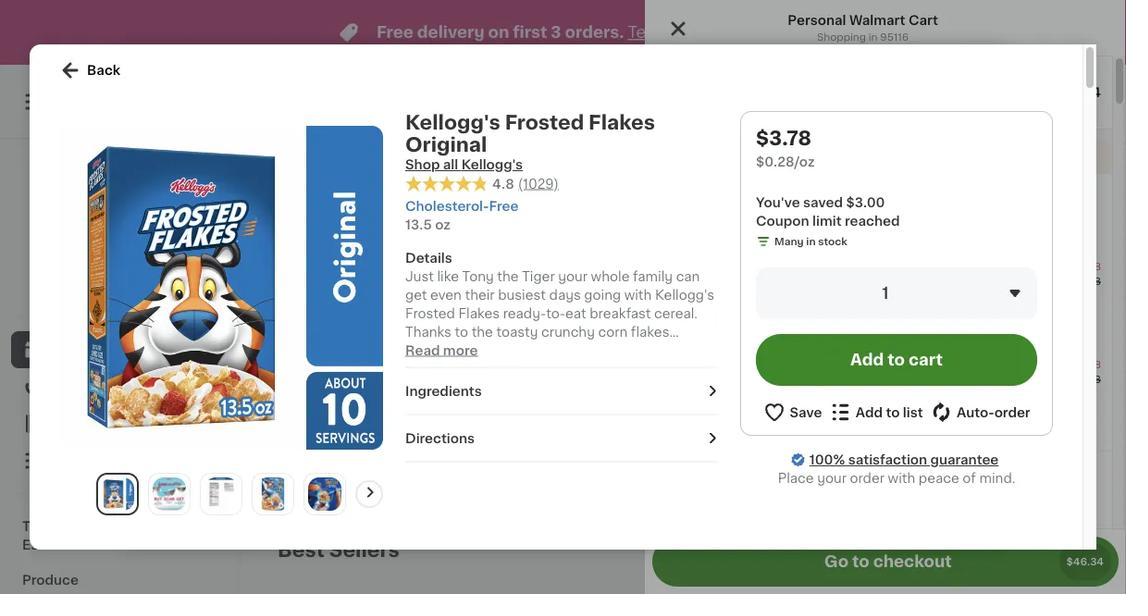 Task type: describe. For each thing, give the bounding box(es) containing it.
many in stock down add to list button
[[840, 441, 913, 452]]

recipes
[[52, 418, 106, 431]]

terms apply. link
[[628, 25, 729, 40]]

$ 5 23
[[654, 326, 688, 346]]

15.9 oz
[[822, 423, 858, 433]]

lb right '2.23' at the right
[[661, 461, 671, 471]]

personal walmart cart shopping in 95116
[[788, 14, 939, 42]]

$3.98 for kellogg's rice krispies breakfast cereal original
[[1072, 262, 1102, 272]]

rice for kellogg's rice krispies breakfast cereal original 18 oz
[[788, 260, 817, 273]]

2 vertical spatial satisfaction
[[849, 454, 928, 467]]

your first delivery is free!
[[656, 151, 823, 164]]

cholesterol-
[[406, 200, 489, 213]]

$3.98 $5.48 for frosted flakes breakfast cereal, kids cereal, family breakfast, original
[[1072, 360, 1102, 385]]

about inside product group
[[603, 461, 634, 471]]

peace
[[919, 472, 960, 485]]

cereal, up '42'
[[306, 388, 352, 401]]

redeem
[[828, 487, 868, 497]]

to for add to list
[[886, 406, 900, 419]]

organic for organic bananas $0.72 / lb about 2.0 lb each
[[440, 410, 492, 423]]

more inside spend $15, save $5 spend $10.18 more to redeem
[[786, 487, 812, 497]]

product group containing frosted flakes breakfast cereal, kids cereal, family breakfast, original
[[645, 345, 1113, 443]]

coupon
[[756, 215, 810, 228]]

ready-
[[766, 428, 813, 441]]

frosted inside kellogg's frosted flakes original
[[541, 351, 590, 364]]

meal
[[114, 520, 147, 533]]

product group containing /pkg (est.)
[[603, 228, 751, 474]]

read
[[406, 344, 440, 357]]

1 ct button for kellogg's rice krispies breakfast cereal original
[[1014, 262, 1047, 292]]

cereal, up add to list button
[[822, 369, 868, 382]]

shopping
[[818, 32, 867, 42]]

$5
[[829, 469, 846, 482]]

all inside popup button
[[898, 543, 913, 556]]

item carousel region containing best sellers
[[278, 531, 1076, 594]]

flakes inside $ 5 frosted flakes breakfast cereal, kids cereal, family breakfast, original
[[359, 351, 400, 364]]

to inside spend $15, save $5 spend $10.18 more to redeem
[[815, 487, 826, 497]]

read more button
[[406, 341, 478, 360]]

(30+)
[[916, 543, 952, 556]]

1 vertical spatial first
[[690, 151, 717, 164]]

delivery inside limited time offer region
[[417, 25, 485, 40]]

with
[[203, 551, 251, 571]]

produce link
[[11, 563, 225, 594]]

$3.78 $0.28/oz
[[756, 128, 815, 169]]

1 vertical spatial $46.34
[[1067, 557, 1105, 567]]

$ up kellogg's frosted flakes original
[[482, 327, 488, 337]]

1 field
[[756, 268, 1038, 319]]

$ 1 44
[[444, 385, 476, 405]]

1 horizontal spatial satisfaction
[[767, 105, 829, 115]]

78 for raisin
[[847, 327, 860, 337]]

$0.28/oz
[[756, 156, 815, 169]]

$5.48 for kellogg's rice krispies breakfast cereal original
[[1072, 276, 1102, 287]]

original inside frosted flakes breakfast cereal, kids cereal, family breakfast, original 24 oz
[[890, 373, 940, 386]]

cereal, up (744)
[[725, 373, 771, 386]]

5 for $ 5 23
[[660, 326, 673, 346]]

wonderful inside wonderful halos sweet, seedless, easy-to-peel mandarins
[[928, 410, 996, 423]]

about inside organic bananas $0.72 / lb about 2.0 lb each
[[440, 443, 471, 453]]

choose for 18
[[738, 320, 779, 330]]

fruit
[[340, 170, 388, 189]]

$ inside "$ 6 97"
[[932, 386, 939, 396]]

first inside limited time offer region
[[513, 25, 548, 40]]

3 inside limited time offer region
[[551, 25, 562, 40]]

buy any 2, save $3 dialog
[[119, 44, 1008, 594]]

buy it again link
[[11, 368, 225, 406]]

original inside kellogg's frosted flakes original shop all kellogg's
[[406, 135, 487, 154]]

cereal, up pom
[[755, 388, 801, 401]]

harvest
[[631, 410, 682, 423]]

shop link
[[11, 331, 225, 368]]

bananas
[[495, 410, 551, 423]]

$3.98 $5.48 for kellogg's rice krispies breakfast cereal original
[[1072, 262, 1102, 287]]

$ up frosted flakes breakfast cereal, kids cereal, family breakfast, original button
[[826, 327, 832, 337]]

original inside kellogg's frosted flakes original
[[522, 369, 573, 382]]

kellogg's rice krispies breakfast cereal original button
[[725, 259, 970, 289]]

2.0
[[474, 443, 490, 453]]

frosted flakes breakfast cereal, kids cereal, family breakfast, original image
[[656, 356, 695, 395]]

it
[[81, 381, 90, 393]]

krispies for kellogg's rice krispies breakfast cereal original
[[229, 351, 281, 364]]

cholesterol-free 13.5 oz
[[406, 200, 519, 231]]

raisin for 5
[[650, 351, 689, 364]]

1 inside 'field'
[[883, 286, 889, 301]]

1 vertical spatial delivery
[[720, 151, 774, 164]]

stock inside lime 42 many in stock
[[340, 432, 369, 442]]

view cart. items in cart: 12 image
[[1029, 91, 1052, 113]]

stock down (1.03k)
[[368, 441, 397, 452]]

cereal, up list
[[889, 358, 935, 371]]

13.5 inside cholesterol-free 13.5 oz
[[406, 218, 432, 231]]

28
[[792, 386, 805, 396]]

2 vertical spatial 100% satisfaction guarantee
[[810, 454, 999, 467]]

$ 5 48
[[137, 326, 173, 346]]

5 for $ 5 48
[[144, 326, 157, 346]]

(514)
[[890, 408, 916, 418]]

0 vertical spatial 100% satisfaction guarantee
[[736, 105, 885, 115]]

with
[[888, 472, 916, 485]]

$ 3 78 for kellogg's
[[482, 326, 516, 346]]

frosted inside frosted flakes breakfast cereal, kids cereal, family breakfast, original 24 oz
[[725, 358, 775, 371]]

many down 24 oz
[[324, 441, 354, 452]]

organic bananas $0.72 / lb about 2.0 lb each
[[440, 410, 551, 453]]

2 vertical spatial guarantee
[[931, 454, 999, 467]]

original up 15.9 oz
[[822, 406, 872, 419]]

auto-order
[[957, 406, 1031, 419]]

many in stock down see eligible items
[[775, 237, 848, 247]]

apply.
[[680, 25, 729, 40]]

breakfast inside kellogg's rice krispies breakfast cereal original 18 oz
[[876, 260, 938, 273]]

many in stock down 24 oz
[[324, 441, 397, 452]]

remove kellogg's rice krispies breakfast cereal original image
[[152, 170, 174, 193]]

flakes inside kellogg's frosted flakes original
[[478, 369, 519, 382]]

$ 4 28
[[769, 385, 805, 405]]

choose replacement for cereal,
[[738, 418, 848, 429]]

save
[[790, 406, 823, 419]]

breakfast, inside $ 5 frosted flakes breakfast cereal, kids cereal, family breakfast, original
[[306, 406, 372, 419]]

18 inside buy any 2, save $3 dialog
[[134, 423, 145, 433]]

krispies for kellogg's rice krispies breakfast cereal original 18 oz
[[820, 260, 873, 273]]

add to cart button
[[756, 334, 1038, 386]]

1 vertical spatial shop
[[52, 343, 86, 356]]

5 for $ 5 frosted flakes breakfast cereal, kids cereal, family breakfast, original
[[316, 326, 329, 346]]

100% satisfaction guarantee inside button
[[47, 289, 196, 300]]

increment quantity of kellogg's rice krispies breakfast cereal original image
[[258, 170, 280, 193]]

cereal & breakfast food kellogg's frosted flakes original hero image
[[59, 126, 383, 450]]

product group containing kellogg's rice krispies breakfast cereal original
[[645, 246, 1113, 345]]

oz down buy it again link
[[148, 423, 160, 433]]

fresh fruit
[[278, 170, 388, 189]]

mind.
[[980, 472, 1016, 485]]

items
[[815, 220, 852, 233]]

18 oz
[[134, 423, 160, 433]]

add to list button
[[829, 401, 924, 424]]

many down "eligible"
[[775, 237, 804, 247]]

lb up 2.0
[[478, 428, 488, 438]]

back button
[[59, 59, 120, 81]]

1 horizontal spatial 100%
[[736, 105, 764, 115]]

5 inside product group
[[928, 465, 935, 475]]

buy any 2, save $3
[[717, 192, 842, 205]]

item carousel region containing fresh fruit
[[278, 161, 1076, 517]]

to- inside wonderful halos sweet, seedless, easy-to-peel mandarins
[[965, 447, 985, 460]]

breakfast up $ 4 28
[[726, 351, 788, 364]]

checkout
[[874, 554, 952, 570]]

kellogg's for kellogg's rice krispies breakfast cereal original 18 oz
[[725, 260, 785, 273]]

oz inside cholesterol-free 13.5 oz
[[435, 218, 451, 231]]

save inside promotion-wrapper element
[[790, 192, 822, 205]]

your
[[818, 472, 847, 485]]

page 1 of 7 group
[[278, 591, 1076, 594]]

see eligible items
[[734, 220, 852, 233]]

reached
[[845, 215, 900, 228]]

product group containing 4
[[766, 228, 913, 494]]

18 inside kellogg's rice krispies breakfast cereal original 18 oz
[[725, 293, 736, 303]]

$10.18
[[752, 487, 783, 497]]

enlarge cereal & breakfast food kellogg's frosted flakes original angle_back (opens in a new tab) image
[[256, 478, 290, 511]]

best sellers
[[278, 540, 400, 560]]

free inside cholesterol-free 13.5 oz
[[489, 200, 519, 213]]

in inside lime 42 many in stock
[[328, 432, 338, 442]]

promotion-wrapper element
[[645, 174, 1113, 451]]

frosted inside kellogg's frosted flakes original shop all kellogg's
[[505, 112, 584, 132]]

oz inside kellogg's rice krispies breakfast cereal original 18 oz
[[739, 293, 751, 303]]

(1029)
[[518, 177, 559, 190]]

fiber for 3
[[891, 388, 924, 401]]

add to list
[[856, 406, 924, 419]]

thanksgiving meal essentials link
[[11, 509, 225, 563]]

2 vertical spatial 100%
[[810, 454, 846, 467]]

oz inside pom wonderful ready-to-eat pomegranate arils 4 oz container
[[775, 465, 787, 475]]

cart
[[909, 14, 939, 27]]

family inside frosted flakes breakfast cereal, kids cereal, family breakfast, original 24 oz
[[774, 373, 817, 386]]

0 vertical spatial 100% satisfaction guarantee link
[[736, 103, 885, 118]]

100% inside button
[[47, 289, 75, 300]]

auto-
[[957, 406, 995, 419]]

personal
[[788, 14, 847, 27]]

fiber for 5
[[719, 388, 752, 401]]

to- inside pom wonderful ready-to-eat pomegranate arils 4 oz container
[[813, 428, 833, 441]]

breakfast inside kellogg's rice krispies breakfast cereal original
[[134, 369, 196, 382]]

ingredients
[[406, 385, 482, 398]]

24 inside frosted flakes breakfast cereal, kids cereal, family breakfast, original 24 oz
[[725, 392, 738, 402]]

cereal, up /pkg
[[650, 369, 696, 382]]

1 vertical spatial 100% satisfaction guarantee link
[[810, 451, 999, 469]]

$3.00
[[847, 196, 886, 209]]

stock up place your order with peace of mind.
[[884, 441, 913, 452]]

1 spend from the top
[[717, 469, 761, 482]]

original inside $ 5 frosted flakes breakfast cereal, kids cereal, family breakfast, original
[[375, 406, 425, 419]]

kellogg's for kellogg's rice krispies breakfast cereal original
[[134, 351, 193, 364]]

increment quantity of frosted flakes breakfast cereal, kids cereal, family breakfast, original image
[[430, 170, 452, 193]]

oz up each
[[501, 404, 513, 415]]

kellogg's rice krispies breakfast cereal original image
[[656, 257, 695, 296]]

sellers
[[329, 540, 400, 560]]

buy for buy it again
[[52, 381, 78, 393]]

about 2.23 lb / package
[[603, 461, 724, 471]]

44
[[461, 386, 476, 396]]

replacement for original
[[781, 320, 848, 330]]

your
[[656, 151, 686, 164]]

sweet,
[[928, 428, 972, 441]]

limit
[[813, 215, 842, 228]]

$3.98 for frosted flakes breakfast cereal, kids cereal, family breakfast, original
[[1072, 360, 1102, 370]]

/ for bananas
[[471, 428, 476, 438]]

$ 3 78 for raisin
[[826, 326, 860, 346]]

3 for raisin
[[832, 326, 845, 346]]

view all (30+)
[[862, 543, 952, 556]]

service type group
[[619, 84, 818, 119]]

cereal for kellogg's rice krispies breakfast cereal original
[[199, 369, 242, 382]]

directions button
[[406, 429, 718, 448]]

enlarge cereal & breakfast food kellogg's frosted flakes original angle_right (opens in a new tab) image
[[205, 478, 238, 511]]

2 spend from the top
[[717, 487, 750, 497]]

spend $15, save $5 spend $10.18 more to redeem
[[717, 469, 868, 497]]

24 oz
[[306, 423, 334, 433]]

choose for family
[[738, 418, 779, 429]]

product group containing 3
[[478, 159, 635, 439]]

fresh
[[278, 170, 335, 189]]

frosted inside $ 5 frosted flakes breakfast cereal, kids cereal, family breakfast, original
[[306, 351, 356, 364]]

original down /pkg
[[650, 406, 700, 419]]

essentials
[[22, 539, 90, 552]]

0 vertical spatial $46.34
[[1054, 86, 1102, 99]]

many in stock up package
[[668, 441, 741, 452]]

to for go to checkout
[[853, 554, 870, 570]]

many down eat
[[840, 441, 870, 452]]



Task type: locate. For each thing, give the bounding box(es) containing it.
kellogg's for kellogg's frosted flakes original
[[478, 351, 537, 364]]

1 horizontal spatial delivery
[[720, 151, 774, 164]]

save inside spend $15, save $5 spend $10.18 more to redeem
[[794, 469, 826, 482]]

2 raisin from the left
[[822, 351, 861, 364]]

2 $3.98 $5.48 from the top
[[1072, 360, 1102, 385]]

about down $0.72
[[440, 443, 471, 453]]

orders.
[[565, 25, 624, 40]]

lb
[[478, 428, 488, 438], [493, 443, 502, 453], [661, 461, 671, 471], [937, 465, 947, 475]]

cereal, up auto- at the right of the page
[[927, 388, 973, 401]]

0 vertical spatial 1 ct button
[[1014, 262, 1047, 292]]

frosted up the 33
[[306, 351, 356, 364]]

100% satisfaction guarantee link
[[736, 103, 885, 118], [810, 451, 999, 469]]

kids up 97 at the bottom of the page
[[938, 358, 967, 371]]

kids inside $ 5 frosted flakes breakfast cereal, kids cereal, family breakfast, original
[[420, 369, 449, 382]]

0 horizontal spatial 100%
[[47, 289, 75, 300]]

replacement for cereal,
[[781, 418, 848, 429]]

place
[[778, 472, 814, 485]]

wonderful up sweet,
[[928, 410, 996, 423]]

$ 3 78 up kellogg's frosted flakes original
[[482, 326, 516, 346]]

walmart up the 95116
[[850, 14, 906, 27]]

$ inside $ 5 23
[[654, 327, 660, 337]]

13.5 inside product group
[[478, 404, 499, 415]]

see eligible items button
[[717, 211, 870, 243]]

0 vertical spatial remove
[[876, 320, 919, 330]]

raisin for 3
[[822, 351, 861, 364]]

2 78 from the left
[[847, 327, 860, 337]]

details
[[406, 252, 453, 265]]

choose replacement button down kellogg's rice krispies breakfast cereal original 18 oz
[[718, 317, 848, 333]]

1 vertical spatial choose
[[738, 418, 779, 429]]

peel
[[985, 447, 1013, 460]]

many down sun harvest seedless red grapes
[[668, 441, 698, 452]]

1 ct button for frosted flakes breakfast cereal, kids cereal, family breakfast, original
[[1014, 360, 1047, 390]]

flakes inside frosted flakes breakfast cereal, kids cereal, family breakfast, original 24 oz
[[778, 358, 820, 371]]

$ inside $ 5 48
[[137, 327, 144, 337]]

1 $3.98 from the top
[[1072, 262, 1102, 272]]

spend left $10.18 in the bottom of the page
[[717, 487, 750, 497]]

best
[[278, 540, 325, 560]]

1 product group from the top
[[645, 246, 1113, 345]]

rice inside kellogg's rice krispies breakfast cereal original
[[196, 351, 226, 364]]

flakes inside kellogg's frosted flakes original shop all kellogg's
[[589, 112, 656, 132]]

rice down see eligible items
[[788, 260, 817, 273]]

0 horizontal spatial cereal
[[199, 369, 242, 382]]

original inside kellogg's rice krispies breakfast cereal original 18 oz
[[771, 275, 822, 288]]

13.5 right $ 1 44
[[478, 404, 499, 415]]

$ left 97 at the bottom of the page
[[932, 386, 939, 396]]

24 inside buy any 2, save $3 dialog
[[306, 423, 319, 433]]

organic up $0.72
[[440, 410, 492, 423]]

breakfast, inside frosted flakes breakfast cereal, kids cereal, family breakfast, original 24 oz
[[821, 373, 887, 386]]

/ inside product group
[[673, 461, 678, 471]]

0 vertical spatial choose replacement button
[[718, 317, 848, 333]]

0 horizontal spatial order
[[850, 472, 885, 485]]

choose replacement down $ 4 28
[[738, 418, 848, 429]]

choose replacement for original
[[738, 320, 848, 330]]

2 raisin bran breakfast cereal, family breakfast, fiber cereal, original from the left
[[822, 351, 973, 419]]

1 vertical spatial 24
[[306, 423, 319, 433]]

$3
[[825, 192, 842, 205]]

kellogg's for kellogg's frosted flakes original shop all kellogg's
[[406, 112, 501, 132]]

None search field
[[265, 76, 602, 128]]

stock down items at the right top of the page
[[819, 237, 848, 247]]

2 bran from the left
[[865, 351, 894, 364]]

add inside button
[[856, 406, 883, 419]]

remove for breakfast
[[876, 320, 919, 330]]

1 vertical spatial $3.98
[[1072, 360, 1102, 370]]

0 horizontal spatial to-
[[813, 428, 833, 441]]

kellogg's down $ 5 48
[[134, 351, 193, 364]]

organic inside organic bananas $0.72 / lb about 2.0 lb each
[[440, 410, 492, 423]]

cereal down 'see'
[[725, 275, 768, 288]]

1 vertical spatial /
[[673, 461, 678, 471]]

5 up the 33
[[316, 326, 329, 346]]

$ 3 78 up frosted flakes breakfast cereal, kids cereal, family breakfast, original button
[[826, 326, 860, 346]]

5 inside $ 5 frosted flakes breakfast cereal, kids cereal, family breakfast, original
[[316, 326, 329, 346]]

0 horizontal spatial first
[[513, 25, 548, 40]]

kellogg's frosted flakes original shop all kellogg's
[[406, 112, 656, 171]]

product group
[[645, 246, 1113, 345], [645, 345, 1113, 443]]

1 vertical spatial organic
[[440, 410, 492, 423]]

order inside button
[[995, 406, 1031, 419]]

1 raisin bran breakfast cereal, family breakfast, fiber cereal, original from the left
[[650, 351, 801, 419]]

remove button for breakfast
[[855, 317, 919, 333]]

go to checkout
[[825, 554, 952, 570]]

product group containing 6
[[928, 228, 1076, 478]]

/
[[471, 428, 476, 438], [673, 461, 678, 471]]

2 horizontal spatial guarantee
[[931, 454, 999, 467]]

choose down (744)
[[738, 418, 779, 429]]

sun harvest seedless red grapes
[[603, 410, 745, 441]]

0 vertical spatial first
[[513, 25, 548, 40]]

many in stock
[[775, 237, 848, 247], [324, 441, 397, 452], [668, 441, 741, 452], [840, 441, 913, 452]]

2 wonderful from the left
[[928, 410, 996, 423]]

0 vertical spatial free
[[377, 25, 414, 40]]

1 remove button from the top
[[855, 317, 919, 333]]

$ left 28
[[769, 386, 776, 396]]

1 ct button
[[1014, 262, 1047, 292], [1014, 360, 1047, 390]]

0 vertical spatial order
[[995, 406, 1031, 419]]

kellogg's inside kellogg's frosted flakes original shop all kellogg's
[[406, 112, 501, 132]]

arils
[[856, 447, 884, 460]]

eligible
[[763, 220, 812, 233]]

1 vertical spatial choose replacement
[[738, 418, 848, 429]]

/ left package
[[673, 461, 678, 471]]

1 vertical spatial walmart
[[90, 249, 146, 262]]

remove button for cereal,
[[855, 415, 919, 432]]

1 horizontal spatial order
[[995, 406, 1031, 419]]

stock up package
[[712, 441, 741, 452]]

limited time offer region
[[0, 0, 1072, 65]]

details button
[[406, 249, 718, 267]]

0 vertical spatial guarantee
[[831, 105, 885, 115]]

organic
[[442, 365, 484, 375], [440, 410, 492, 423]]

1 choose replacement button from the top
[[718, 317, 848, 333]]

list
[[904, 406, 924, 419]]

satisfaction
[[767, 105, 829, 115], [78, 289, 140, 300], [849, 454, 928, 467]]

all up cholesterol-
[[443, 158, 459, 171]]

kellogg's down 'see'
[[725, 260, 785, 273]]

to- up mandarins
[[965, 447, 985, 460]]

0 vertical spatial more
[[443, 344, 478, 357]]

2.23
[[637, 461, 659, 471]]

2 horizontal spatial 3
[[832, 326, 845, 346]]

0 vertical spatial $5.48
[[1072, 276, 1102, 287]]

4 inside pom wonderful ready-to-eat pomegranate arils 4 oz container
[[766, 465, 773, 475]]

oz down 'see'
[[739, 293, 751, 303]]

0 vertical spatial 18
[[725, 293, 736, 303]]

(1.03k)
[[374, 408, 410, 418]]

you've saved $3.00 coupon limit reached
[[756, 196, 900, 228]]

thanksgiving
[[22, 520, 111, 533]]

family up save button
[[774, 373, 817, 386]]

2 $3.98 from the top
[[1072, 360, 1102, 370]]

enlarge cereal & breakfast food kellogg's frosted flakes original angle_top (opens in a new tab) image
[[308, 478, 342, 511]]

1 horizontal spatial free
[[489, 200, 519, 213]]

3 inside product group
[[488, 326, 501, 346]]

kellogg's inside kellogg's frosted flakes original
[[478, 351, 537, 364]]

kellogg's inside kellogg's rice krispies breakfast cereal original 18 oz
[[725, 260, 785, 273]]

place your order with peace of mind.
[[778, 472, 1016, 485]]

(1029) button
[[518, 174, 559, 193]]

buy for buy any 2, save $3
[[717, 192, 744, 205]]

krispies inside kellogg's rice krispies breakfast cereal original
[[229, 351, 281, 364]]

0 horizontal spatial fiber
[[719, 388, 752, 401]]

2 horizontal spatial satisfaction
[[849, 454, 928, 467]]

1 item carousel region from the top
[[278, 161, 1076, 517]]

4
[[776, 385, 790, 405], [766, 465, 773, 475]]

delivery left on
[[417, 25, 485, 40]]

remove
[[876, 320, 919, 330], [876, 418, 919, 429]]

1 horizontal spatial 18
[[725, 293, 736, 303]]

0 horizontal spatial wonderful
[[801, 410, 869, 423]]

1 vertical spatial spend
[[717, 487, 750, 497]]

add button
[[348, 233, 420, 267], [999, 233, 1070, 267], [214, 478, 285, 511], [902, 478, 974, 511]]

oz down '42'
[[322, 423, 334, 433]]

/ up 2.0
[[471, 428, 476, 438]]

1 vertical spatial save
[[794, 469, 826, 482]]

2 item carousel region from the top
[[278, 531, 1076, 594]]

many inside lime 42 many in stock
[[296, 432, 326, 442]]

$ left 23
[[654, 327, 660, 337]]

add to cart
[[851, 352, 943, 368]]

1 horizontal spatial 78
[[847, 327, 860, 337]]

lb down 'easy-'
[[937, 465, 947, 475]]

buy inside promotion-wrapper element
[[717, 192, 744, 205]]

save down pomegranate
[[794, 469, 826, 482]]

container
[[790, 465, 840, 475]]

0 vertical spatial save
[[790, 192, 822, 205]]

4 up $10.18 in the bottom of the page
[[766, 465, 773, 475]]

add button inside product group
[[999, 233, 1070, 267]]

terms
[[628, 25, 676, 40]]

0 vertical spatial replacement
[[781, 320, 848, 330]]

0 horizontal spatial shop
[[52, 343, 86, 356]]

0 horizontal spatial 24
[[306, 423, 319, 433]]

23
[[675, 327, 688, 337]]

0 vertical spatial to-
[[813, 428, 833, 441]]

2 choose from the top
[[738, 418, 779, 429]]

remove for cereal,
[[876, 418, 919, 429]]

stock right 24 oz
[[340, 432, 369, 442]]

original up increment quantity of frosted flakes breakfast cereal, kids cereal, family breakfast, original icon
[[406, 135, 487, 154]]

oz up sponsored badge image
[[775, 465, 787, 475]]

kids up ingredients
[[420, 369, 449, 382]]

0 horizontal spatial krispies
[[229, 351, 281, 364]]

walmart inside 'link'
[[90, 249, 146, 262]]

$46.34
[[1054, 86, 1102, 99], [1067, 557, 1105, 567]]

0 horizontal spatial more
[[443, 344, 478, 357]]

more down place at the bottom of page
[[786, 487, 812, 497]]

walmart link
[[77, 161, 159, 265]]

1 horizontal spatial rice
[[788, 260, 817, 273]]

rice up (397)
[[196, 351, 226, 364]]

1 vertical spatial 100%
[[47, 289, 75, 300]]

24 down '42'
[[306, 423, 319, 433]]

buy left any
[[717, 192, 744, 205]]

0 horizontal spatial rice
[[196, 351, 226, 364]]

97
[[954, 386, 967, 396]]

1 vertical spatial remove
[[876, 418, 919, 429]]

2 remove from the top
[[876, 418, 919, 429]]

3 for kellogg's
[[488, 326, 501, 346]]

78 for kellogg's
[[503, 327, 516, 337]]

choose up $ 4 28
[[738, 320, 779, 330]]

1 $5.48 from the top
[[1072, 276, 1102, 287]]

5 left 23
[[660, 326, 673, 346]]

1 wonderful from the left
[[801, 410, 869, 423]]

$ inside $ 4 28
[[769, 386, 776, 396]]

choose replacement button for original
[[718, 317, 848, 333]]

1 horizontal spatial buy
[[717, 192, 744, 205]]

$ inside $ 5 frosted flakes breakfast cereal, kids cereal, family breakfast, original
[[310, 327, 316, 337]]

breakfast up 6
[[898, 351, 960, 364]]

product group
[[134, 159, 291, 435], [306, 159, 463, 458], [478, 159, 635, 439], [650, 159, 807, 458], [278, 228, 426, 448], [603, 228, 751, 474], [766, 228, 913, 494], [928, 228, 1076, 478], [134, 472, 291, 594], [306, 472, 463, 594], [650, 472, 807, 594], [822, 472, 979, 594]]

0 vertical spatial cereal
[[725, 275, 768, 288]]

on
[[488, 25, 510, 40]]

cereal
[[725, 275, 768, 288], [199, 369, 242, 382]]

pom wonderful ready-to-eat pomegranate arils 4 oz container
[[766, 410, 884, 475]]

family down add to cart
[[871, 369, 914, 382]]

to inside button
[[888, 352, 905, 368]]

guarantee inside button
[[143, 289, 196, 300]]

walmart
[[850, 14, 906, 27], [90, 249, 146, 262]]

100% up "$3.78"
[[736, 105, 764, 115]]

organic for organic
[[442, 365, 484, 375]]

original up 18 oz
[[134, 388, 184, 401]]

1 horizontal spatial to-
[[965, 447, 985, 460]]

1 vertical spatial 4
[[766, 465, 773, 475]]

to down your
[[815, 487, 826, 497]]

lb right 2.0
[[493, 443, 502, 453]]

1 vertical spatial cereal
[[199, 369, 242, 382]]

1 horizontal spatial wonderful
[[928, 410, 996, 423]]

4 left 28
[[776, 385, 790, 405]]

first right on
[[513, 25, 548, 40]]

2 1 ct button from the top
[[1014, 360, 1047, 390]]

1 choose from the top
[[738, 320, 779, 330]]

2 $5.48 from the top
[[1072, 375, 1102, 385]]

package
[[680, 461, 724, 471]]

cereal up (397)
[[199, 369, 242, 382]]

cereal, up (1.03k)
[[371, 369, 417, 382]]

1 vertical spatial guarantee
[[143, 289, 196, 300]]

0 vertical spatial 24
[[725, 392, 738, 402]]

0 horizontal spatial all
[[443, 158, 459, 171]]

satisfaction inside button
[[78, 289, 140, 300]]

directions
[[406, 432, 475, 445]]

breakfast, up add to list button
[[821, 373, 887, 386]]

item carousel region
[[278, 161, 1076, 517], [278, 531, 1076, 594]]

1 horizontal spatial shop
[[406, 158, 440, 171]]

eat
[[833, 428, 854, 441]]

prices
[[137, 271, 170, 281]]

wonderful up 15.9
[[801, 410, 869, 423]]

2 choose replacement from the top
[[738, 418, 848, 429]]

seedless
[[685, 410, 745, 423]]

100% satisfaction guarantee button
[[29, 283, 207, 302]]

many down '42'
[[296, 432, 326, 442]]

1 horizontal spatial /
[[673, 461, 678, 471]]

to
[[888, 352, 905, 368], [886, 406, 900, 419], [815, 487, 826, 497], [853, 554, 870, 570]]

2 remove button from the top
[[855, 415, 919, 432]]

cereal inside kellogg's rice krispies breakfast cereal original 18 oz
[[725, 275, 768, 288]]

oz right 15.9
[[845, 423, 858, 433]]

walmart up the "everyday store prices" link
[[90, 249, 146, 262]]

sun
[[603, 410, 628, 423]]

0 vertical spatial delivery
[[417, 25, 485, 40]]

raisin bran breakfast cereal, family breakfast, fiber cereal, original for 5
[[650, 351, 801, 419]]

2 horizontal spatial 100%
[[810, 454, 846, 467]]

enlarge cereal & breakfast food kellogg's frosted flakes original angle_left (opens in a new tab) image
[[153, 478, 186, 511]]

100% down everyday
[[47, 289, 75, 300]]

ct
[[213, 175, 227, 188], [386, 175, 399, 188], [1028, 270, 1042, 283], [1028, 369, 1042, 382]]

save button
[[763, 401, 823, 424]]

1 vertical spatial all
[[898, 543, 913, 556]]

frosted up (1029) button
[[505, 112, 584, 132]]

add inside product group
[[1034, 244, 1061, 256]]

more inside button
[[443, 344, 478, 357]]

spend up $10.18 in the bottom of the page
[[717, 469, 761, 482]]

$3.78
[[756, 128, 812, 148]]

rice inside kellogg's rice krispies breakfast cereal original 18 oz
[[788, 260, 817, 273]]

78 up kellogg's frosted flakes original
[[503, 327, 516, 337]]

order
[[995, 406, 1031, 419], [850, 472, 885, 485]]

again
[[94, 381, 130, 393]]

raisin bran breakfast cereal, family breakfast, fiber cereal, original for 3
[[822, 351, 973, 419]]

kellogg's rice krispies breakfast cereal original
[[134, 351, 281, 401]]

1 horizontal spatial $ 3 78
[[826, 326, 860, 346]]

1 raisin from the left
[[650, 351, 689, 364]]

5 lb
[[928, 465, 947, 475]]

first right your
[[690, 151, 717, 164]]

original down "cart"
[[890, 373, 940, 386]]

to inside button
[[886, 406, 900, 419]]

1 $ 3 78 from the left
[[482, 326, 516, 346]]

read more
[[406, 344, 478, 357]]

1 horizontal spatial walmart
[[850, 14, 906, 27]]

2 product group from the top
[[645, 345, 1113, 443]]

1 vertical spatial more
[[786, 487, 812, 497]]

0 horizontal spatial raisin bran breakfast cereal, family breakfast, fiber cereal, original
[[650, 351, 801, 419]]

1 vertical spatial satisfaction
[[78, 289, 140, 300]]

1 bran from the left
[[692, 351, 722, 364]]

0 vertical spatial remove button
[[855, 317, 919, 333]]

enlarge cereal & breakfast food kellogg's frosted flakes original hero (opens in a new tab) image
[[101, 478, 134, 511]]

any
[[747, 192, 772, 205]]

1 replacement from the top
[[781, 320, 848, 330]]

0 horizontal spatial /
[[471, 428, 476, 438]]

(744)
[[718, 408, 746, 418]]

more
[[443, 344, 478, 357], [786, 487, 812, 497]]

frosted
[[505, 112, 584, 132], [306, 351, 356, 364], [541, 351, 590, 364], [725, 358, 775, 371]]

see
[[734, 220, 760, 233]]

$ inside $ 1 44
[[444, 386, 451, 396]]

ingredients button
[[406, 382, 718, 401]]

0 horizontal spatial 13.5
[[406, 218, 432, 231]]

1 vertical spatial choose replacement button
[[718, 415, 848, 432]]

/ inside organic bananas $0.72 / lb about 2.0 lb each
[[471, 428, 476, 438]]

rice for kellogg's rice krispies breakfast cereal original
[[196, 351, 226, 364]]

walmart inside personal walmart cart shopping in 95116
[[850, 14, 906, 27]]

to for add to cart
[[888, 352, 905, 368]]

1 vertical spatial replacement
[[781, 418, 848, 429]]

bran for 5
[[692, 351, 722, 364]]

bran for 3
[[865, 351, 894, 364]]

kellogg's inside kellogg's rice krispies breakfast cereal original
[[134, 351, 193, 364]]

100% satisfaction guarantee up with
[[810, 454, 999, 467]]

$ 3 78 inside product group
[[482, 326, 516, 346]]

$ 6 97
[[932, 385, 967, 405]]

/ for 2.23
[[673, 461, 678, 471]]

breakfast, up 24 oz
[[306, 406, 372, 419]]

1 78 from the left
[[503, 327, 516, 337]]

1 vertical spatial item carousel region
[[278, 531, 1076, 594]]

krispies inside kellogg's rice krispies breakfast cereal original 18 oz
[[820, 260, 873, 273]]

choose replacement button for cereal,
[[718, 415, 848, 432]]

breakfast inside frosted flakes breakfast cereal, kids cereal, family breakfast, original 24 oz
[[823, 358, 886, 371]]

wonderful inside pom wonderful ready-to-eat pomegranate arils 4 oz container
[[801, 410, 869, 423]]

100% satisfaction guarantee link up "$3.78"
[[736, 103, 885, 118]]

remove frosted flakes breakfast cereal, kids cereal, family breakfast, original image
[[324, 170, 346, 193]]

1 1 ct button from the top
[[1014, 262, 1047, 292]]

$
[[137, 327, 144, 337], [310, 327, 316, 337], [654, 327, 660, 337], [482, 327, 488, 337], [826, 327, 832, 337], [281, 386, 288, 396], [444, 386, 451, 396], [769, 386, 776, 396], [932, 386, 939, 396]]

$0.72
[[440, 428, 469, 438]]

cereal for kellogg's rice krispies breakfast cereal original 18 oz
[[725, 275, 768, 288]]

shop inside kellogg's frosted flakes original shop all kellogg's
[[406, 158, 440, 171]]

0 vertical spatial organic
[[442, 365, 484, 375]]

1 vertical spatial 1 ct button
[[1014, 360, 1047, 390]]

wonderful
[[801, 410, 869, 423], [928, 410, 996, 423]]

$ up the 33
[[310, 327, 316, 337]]

100% satisfaction guarantee link up with
[[810, 451, 999, 469]]

0 horizontal spatial raisin
[[650, 351, 689, 364]]

breakfast, down frosted flakes breakfast cereal, kids cereal, family breakfast, original button
[[822, 388, 888, 401]]

sponsored badge image
[[766, 479, 821, 489]]

guarantee down shopping
[[831, 105, 885, 115]]

mandarins
[[928, 465, 996, 478]]

breakfast down $ 5 48
[[134, 369, 196, 382]]

1 vertical spatial 18
[[134, 423, 145, 433]]

free inside limited time offer region
[[377, 25, 414, 40]]

100% satisfaction guarantee up "$3.78"
[[736, 105, 885, 115]]

1 horizontal spatial fiber
[[891, 388, 924, 401]]

0 vertical spatial item carousel region
[[278, 161, 1076, 517]]

add
[[384, 244, 411, 256], [1034, 244, 1061, 256], [851, 352, 884, 368], [856, 406, 883, 419], [249, 488, 276, 501], [937, 488, 964, 501]]

0 vertical spatial spend
[[717, 469, 761, 482]]

$ left the 33
[[281, 386, 288, 396]]

produce
[[22, 574, 79, 587]]

everyday store prices link
[[55, 269, 181, 283]]

kids inside frosted flakes breakfast cereal, kids cereal, family breakfast, original 24 oz
[[938, 358, 967, 371]]

oz inside frosted flakes breakfast cereal, kids cereal, family breakfast, original 24 oz
[[740, 392, 752, 402]]

breakfast up add to list button
[[823, 358, 886, 371]]

guarantee down prices
[[143, 289, 196, 300]]

1 vertical spatial krispies
[[229, 351, 281, 364]]

100%
[[736, 105, 764, 115], [47, 289, 75, 300], [810, 454, 846, 467]]

fiber up list
[[891, 388, 924, 401]]

1 fiber from the left
[[719, 388, 752, 401]]

breakfast down reached
[[876, 260, 938, 273]]

choose replacement
[[738, 320, 848, 330], [738, 418, 848, 429]]

0 vertical spatial $3.98
[[1072, 262, 1102, 272]]

all
[[443, 158, 459, 171], [898, 543, 913, 556]]

seedless,
[[976, 428, 1039, 441]]

often
[[59, 551, 119, 571]]

1 vertical spatial free
[[489, 200, 519, 213]]

1 $3.98 $5.48 from the top
[[1072, 262, 1102, 287]]

★★★★★
[[406, 175, 489, 192], [406, 175, 489, 192], [478, 387, 543, 400], [478, 387, 543, 400], [134, 406, 199, 418], [134, 406, 199, 418], [306, 406, 371, 418], [306, 406, 371, 418], [650, 406, 715, 418], [650, 406, 715, 418], [822, 406, 887, 418], [822, 406, 887, 418]]

remove down 1 'field'
[[876, 320, 919, 330]]

raisin bran breakfast cereal, family breakfast, fiber cereal, original
[[650, 351, 801, 419], [822, 351, 973, 419]]

shop up it
[[52, 343, 86, 356]]

kellogg's rice krispies breakfast cereal original 18 oz
[[725, 260, 938, 303]]

0 horizontal spatial delivery
[[417, 25, 485, 40]]

1 choose replacement from the top
[[738, 320, 848, 330]]

/pkg
[[651, 384, 683, 399]]

1 vertical spatial remove button
[[855, 415, 919, 432]]

order up 'seedless,'
[[995, 406, 1031, 419]]

walmart logo image
[[77, 161, 159, 243]]

0 vertical spatial krispies
[[820, 260, 873, 273]]

2 choose replacement button from the top
[[718, 415, 848, 432]]

everyday store prices
[[55, 271, 170, 281]]

1 vertical spatial 100% satisfaction guarantee
[[47, 289, 196, 300]]

spend
[[717, 469, 761, 482], [717, 487, 750, 497]]

0 vertical spatial 13.5
[[406, 218, 432, 231]]

1 remove from the top
[[876, 320, 919, 330]]

frosted up ingredients button
[[541, 351, 590, 364]]

0 vertical spatial 4
[[776, 385, 790, 405]]

0 vertical spatial satisfaction
[[767, 105, 829, 115]]

thanksgiving meal essentials
[[22, 520, 147, 552]]

0 vertical spatial $3.98 $5.48
[[1072, 262, 1102, 287]]

all inside kellogg's frosted flakes original shop all kellogg's
[[443, 158, 459, 171]]

2 $ 3 78 from the left
[[826, 326, 860, 346]]

delivery
[[417, 25, 485, 40], [720, 151, 774, 164]]

all right view
[[898, 543, 913, 556]]

about left '2.23' at the right
[[603, 461, 634, 471]]

78 inside product group
[[503, 327, 516, 337]]

family inside $ 5 frosted flakes breakfast cereal, kids cereal, family breakfast, original
[[355, 388, 398, 401]]

breakfast inside $ 5 frosted flakes breakfast cereal, kids cereal, family breakfast, original
[[306, 369, 368, 382]]

cart
[[909, 352, 943, 368]]

0 horizontal spatial bran
[[692, 351, 722, 364]]

18
[[725, 293, 736, 303], [134, 423, 145, 433]]

$5.48 for frosted flakes breakfast cereal, kids cereal, family breakfast, original
[[1072, 375, 1102, 385]]

3 up kellogg's frosted flakes original
[[488, 326, 501, 346]]

cereal inside kellogg's rice krispies breakfast cereal original
[[199, 369, 242, 382]]

2 replacement from the top
[[781, 418, 848, 429]]

in inside personal walmart cart shopping in 95116
[[869, 32, 878, 42]]

original inside kellogg's rice krispies breakfast cereal original
[[134, 388, 184, 401]]

family up (est.)
[[699, 369, 742, 382]]

breakfast
[[876, 260, 938, 273], [726, 351, 788, 364], [898, 351, 960, 364], [823, 358, 886, 371], [134, 369, 196, 382], [306, 369, 368, 382]]

breakfast, up sun harvest seedless red grapes
[[650, 388, 716, 401]]

each
[[505, 443, 530, 453]]

1 horizontal spatial all
[[898, 543, 913, 556]]

krispies up (397)
[[229, 351, 281, 364]]

1 horizontal spatial 13.5
[[478, 404, 499, 415]]

2 fiber from the left
[[891, 388, 924, 401]]

1 vertical spatial $5.48
[[1072, 375, 1102, 385]]

$ left 44
[[444, 386, 451, 396]]

cereal,
[[889, 358, 935, 371], [371, 369, 417, 382], [650, 369, 696, 382], [822, 369, 868, 382], [725, 373, 771, 386], [306, 388, 352, 401], [755, 388, 801, 401], [927, 388, 973, 401]]

everyday
[[55, 271, 105, 281]]



Task type: vqa. For each thing, say whether or not it's contained in the screenshot.
the top WHITE BREAD link
no



